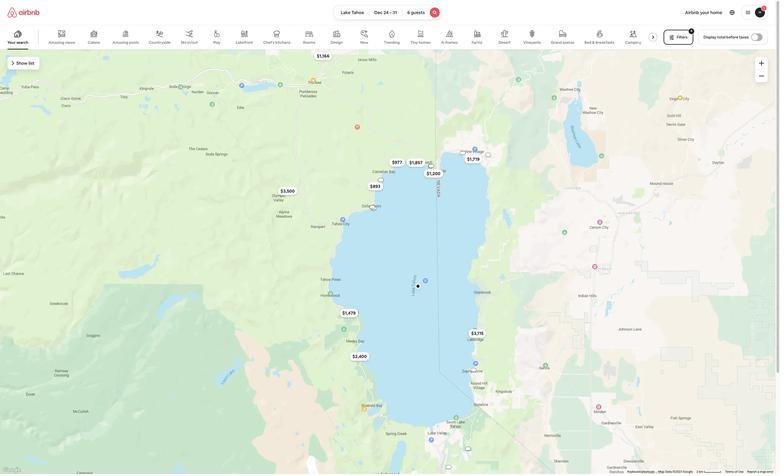 Task type: vqa. For each thing, say whether or not it's contained in the screenshot.
'National parks'
no



Task type: describe. For each thing, give the bounding box(es) containing it.
2 km button
[[695, 470, 723, 475]]

2 km
[[697, 471, 704, 474]]

$977 button
[[389, 158, 405, 167]]

$893
[[370, 184, 380, 189]]

countryside
[[149, 40, 171, 45]]

home
[[710, 10, 722, 15]]

tahoe
[[351, 10, 364, 15]]

before
[[726, 35, 738, 40]]

dec
[[374, 10, 383, 15]]

$1,479
[[342, 311, 356, 316]]

$1,166 button
[[314, 52, 332, 61]]

$1,857
[[409, 160, 422, 166]]

1
[[763, 6, 765, 10]]

$2,400
[[352, 354, 367, 360]]

error
[[767, 471, 774, 474]]

your
[[8, 40, 16, 45]]

new
[[360, 40, 368, 45]]

shortcuts
[[641, 471, 655, 474]]

6 guests button
[[402, 5, 442, 20]]

list
[[28, 60, 35, 66]]

$1,200 button
[[424, 169, 443, 178]]

&
[[592, 40, 595, 45]]

google image
[[2, 466, 22, 475]]

dec 24 – 31 button
[[369, 5, 402, 20]]

lakefront
[[236, 40, 253, 45]]

report a map error
[[747, 471, 774, 474]]

search
[[16, 40, 28, 45]]

cabins
[[88, 40, 100, 45]]

chef's kitchens
[[263, 40, 290, 45]]

filters button
[[664, 30, 693, 45]]

6 guests
[[407, 10, 425, 15]]

4
[[691, 29, 692, 33]]

pianos
[[563, 40, 574, 45]]

zoom in image
[[759, 61, 764, 66]]

km
[[699, 471, 703, 474]]

breakfasts
[[596, 40, 614, 45]]

a-frames
[[441, 40, 458, 45]]

trending
[[384, 40, 400, 45]]

a
[[758, 471, 759, 474]]

–
[[390, 10, 392, 15]]

$1,200
[[427, 171, 440, 176]]

airbnb
[[685, 10, 699, 15]]

24
[[384, 10, 389, 15]]

amazing for amazing views
[[49, 40, 64, 45]]

camping
[[625, 40, 641, 45]]

$2,200 button
[[442, 466, 455, 469]]

31
[[393, 10, 397, 15]]

$3,115 button
[[468, 329, 486, 338]]

pools
[[129, 40, 139, 45]]

$3,115
[[471, 331, 484, 337]]

none search field containing lake tahoe
[[333, 5, 442, 20]]

chef's
[[263, 40, 275, 45]]

airbnb your home link
[[681, 6, 726, 19]]

2
[[697, 471, 698, 474]]

keyboard shortcuts button
[[628, 470, 655, 475]]

$1,719 button
[[464, 155, 482, 164]]

kitchens
[[275, 40, 290, 45]]

report a map error link
[[747, 471, 774, 474]]

your search
[[8, 40, 28, 45]]

a-
[[441, 40, 445, 45]]

©2023
[[673, 471, 682, 474]]

homes
[[419, 40, 431, 45]]

lake tahoe button
[[333, 5, 369, 20]]

map data ©2023 google
[[658, 471, 693, 474]]



Task type: locate. For each thing, give the bounding box(es) containing it.
ski-in/out
[[181, 40, 198, 45]]

map
[[760, 471, 766, 474]]

views
[[65, 40, 75, 45]]

tiny homes
[[411, 40, 431, 45]]

show list button
[[8, 57, 40, 69]]

google map
showing 20 stays. region
[[0, 49, 775, 475]]

frames
[[445, 40, 458, 45]]

vineyards
[[523, 40, 541, 45]]

grand pianos
[[551, 40, 574, 45]]

0 horizontal spatial amazing
[[49, 40, 64, 45]]

zoom out image
[[759, 74, 764, 79]]

terms
[[725, 471, 734, 474]]

bed
[[584, 40, 591, 45]]

your
[[700, 10, 709, 15]]

ski-
[[181, 40, 187, 45]]

1 button
[[741, 5, 768, 20]]

amazing left pools
[[113, 40, 128, 45]]

data
[[665, 471, 672, 474]]

$1,479 button
[[339, 309, 358, 318]]

rooms
[[303, 40, 315, 45]]

group containing amazing views
[[0, 25, 660, 49]]

in/out
[[187, 40, 198, 45]]

show
[[16, 60, 28, 66]]

$3,500 button
[[278, 187, 297, 196]]

amazing for amazing pools
[[113, 40, 128, 45]]

map
[[658, 471, 665, 474]]

$1,857 button
[[406, 158, 425, 167]]

dec 24 – 31
[[374, 10, 397, 15]]

grand
[[551, 40, 562, 45]]

$893 button
[[367, 182, 383, 191]]

group
[[0, 25, 660, 49]]

guests
[[411, 10, 425, 15]]

$2,200
[[446, 467, 451, 469]]

desert
[[499, 40, 511, 45]]

display total before taxes button
[[698, 30, 768, 45]]

use
[[738, 471, 744, 474]]

amazing left views
[[49, 40, 64, 45]]

amazing views
[[49, 40, 75, 45]]

lake
[[341, 10, 351, 15]]

show list
[[16, 60, 35, 66]]

tiny
[[411, 40, 418, 45]]

amazing
[[49, 40, 64, 45], [113, 40, 128, 45]]

total
[[717, 35, 726, 40]]

farms
[[472, 40, 482, 45]]

$1,719
[[467, 157, 480, 162]]

keyboard shortcuts
[[628, 471, 655, 474]]

display total before taxes
[[704, 35, 749, 40]]

taxes
[[739, 35, 749, 40]]

report
[[747, 471, 757, 474]]

of
[[735, 471, 738, 474]]

$1,166
[[317, 53, 329, 59]]

bed & breakfasts
[[584, 40, 614, 45]]

play
[[213, 40, 221, 45]]

terms of use
[[725, 471, 744, 474]]

$977
[[392, 160, 402, 165]]

terms of use link
[[725, 471, 744, 474]]

airbnb your home
[[685, 10, 722, 15]]

6
[[407, 10, 410, 15]]

design
[[331, 40, 343, 45]]

keyboard
[[628, 471, 641, 474]]

$3,500
[[280, 188, 295, 194]]

lake tahoe
[[341, 10, 364, 15]]

1 horizontal spatial amazing
[[113, 40, 128, 45]]

profile element
[[450, 0, 768, 25]]

google
[[683, 471, 693, 474]]

display
[[704, 35, 717, 40]]

None search field
[[333, 5, 442, 20]]



